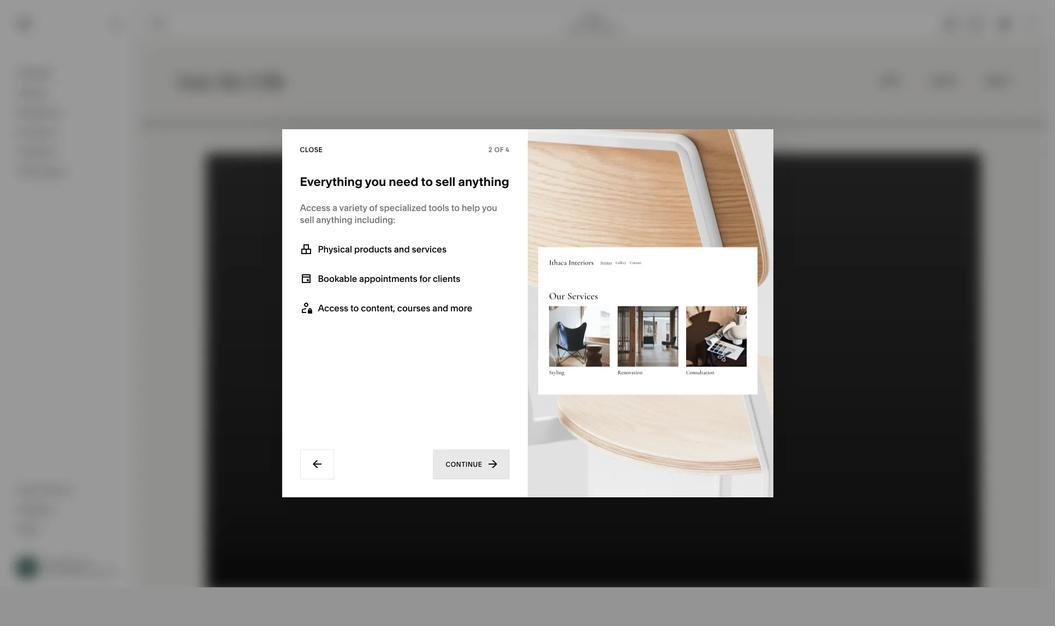 Task type: vqa. For each thing, say whether or not it's contained in the screenshot.
Help 'link'
yes



Task type: describe. For each thing, give the bounding box(es) containing it.
access for access to content, courses and more
[[318, 303, 348, 314]]

physical
[[318, 244, 352, 255]]

analytics
[[18, 146, 56, 157]]

contacts
[[18, 127, 56, 138]]

settings
[[18, 504, 52, 515]]

robinsongreg175@gmail.com
[[43, 568, 133, 576]]

greg robinson robinsongreg175@gmail.com
[[43, 559, 133, 576]]

home
[[584, 15, 602, 23]]

everything you need to sell anything
[[300, 174, 509, 189]]

2 vertical spatial to
[[350, 303, 359, 314]]

specialized
[[380, 202, 427, 213]]

help
[[18, 524, 37, 535]]

edit
[[152, 19, 167, 28]]

library
[[44, 484, 73, 495]]

1 horizontal spatial sell
[[435, 174, 456, 189]]

continue
[[446, 460, 482, 469]]

1 horizontal spatial anything
[[458, 174, 509, 189]]

selling
[[18, 87, 46, 98]]

anything inside access a variety of specialized tools to help you sell anything including:
[[316, 214, 352, 225]]

·
[[585, 24, 586, 32]]

0 vertical spatial you
[[365, 174, 386, 189]]

more
[[450, 303, 472, 314]]

continue button
[[433, 449, 510, 479]]

1 vertical spatial and
[[432, 303, 448, 314]]

website link
[[18, 67, 121, 80]]

published
[[588, 24, 619, 32]]

tools
[[429, 202, 449, 213]]

physical products and services
[[318, 244, 447, 255]]

for
[[419, 273, 431, 284]]

edit button
[[145, 14, 174, 34]]



Task type: locate. For each thing, give the bounding box(es) containing it.
appointments
[[359, 273, 417, 284]]

anything
[[458, 174, 509, 189], [316, 214, 352, 225]]

you inside access a variety of specialized tools to help you sell anything including:
[[482, 202, 497, 213]]

courses
[[397, 303, 430, 314]]

greg
[[43, 559, 59, 568]]

sell inside access a variety of specialized tools to help you sell anything including:
[[300, 214, 314, 225]]

tab list
[[938, 15, 988, 32]]

of left 4
[[494, 146, 504, 154]]

and
[[394, 244, 410, 255], [432, 303, 448, 314]]

access for access a variety of specialized tools to help you sell anything including:
[[300, 202, 330, 213]]

scheduling link
[[18, 165, 121, 178]]

you right help at the left of page
[[482, 202, 497, 213]]

selling link
[[18, 87, 121, 100]]

content,
[[361, 303, 395, 314]]

1 vertical spatial access
[[318, 303, 348, 314]]

1 vertical spatial of
[[369, 202, 377, 213]]

scheduling
[[18, 166, 65, 177]]

2 of 4
[[489, 146, 510, 154]]

access
[[300, 202, 330, 213], [318, 303, 348, 314]]

1 horizontal spatial and
[[432, 303, 448, 314]]

anything up help at the left of page
[[458, 174, 509, 189]]

0 vertical spatial to
[[421, 174, 433, 189]]

asset
[[18, 484, 42, 495]]

0 vertical spatial access
[[300, 202, 330, 213]]

0 vertical spatial and
[[394, 244, 410, 255]]

sell up tools
[[435, 174, 456, 189]]

robinson
[[61, 559, 90, 568]]

marketing link
[[18, 106, 121, 120]]

to right need
[[421, 174, 433, 189]]

close
[[300, 146, 323, 154]]

of inside access a variety of specialized tools to help you sell anything including:
[[369, 202, 377, 213]]

of up including:
[[369, 202, 377, 213]]

settings link
[[18, 504, 121, 517]]

a
[[332, 202, 337, 213]]

help link
[[18, 523, 37, 535]]

asset library
[[18, 484, 73, 495]]

close button
[[300, 140, 323, 160]]

2 horizontal spatial to
[[451, 202, 460, 213]]

0 horizontal spatial and
[[394, 244, 410, 255]]

everything
[[300, 174, 363, 189]]

marketing
[[18, 107, 60, 118]]

0 vertical spatial of
[[494, 146, 504, 154]]

bookable
[[318, 273, 357, 284]]

access down bookable
[[318, 303, 348, 314]]

1 vertical spatial you
[[482, 202, 497, 213]]

1 vertical spatial anything
[[316, 214, 352, 225]]

website
[[18, 68, 52, 79]]

page
[[567, 24, 583, 32]]

variety
[[339, 202, 367, 213]]

0 vertical spatial sell
[[435, 174, 456, 189]]

sell
[[435, 174, 456, 189], [300, 214, 314, 225]]

1 horizontal spatial you
[[482, 202, 497, 213]]

of
[[494, 146, 504, 154], [369, 202, 377, 213]]

1 vertical spatial sell
[[300, 214, 314, 225]]

help
[[462, 202, 480, 213]]

you
[[365, 174, 386, 189], [482, 202, 497, 213]]

access a variety of specialized tools to help you sell anything including:
[[300, 202, 497, 225]]

access inside access a variety of specialized tools to help you sell anything including:
[[300, 202, 330, 213]]

1 horizontal spatial to
[[421, 174, 433, 189]]

to inside access a variety of specialized tools to help you sell anything including:
[[451, 202, 460, 213]]

4
[[506, 146, 510, 154]]

analytics link
[[18, 146, 121, 159]]

0 horizontal spatial you
[[365, 174, 386, 189]]

1 horizontal spatial of
[[494, 146, 504, 154]]

bookable appointments for clients
[[318, 273, 460, 284]]

0 vertical spatial anything
[[458, 174, 509, 189]]

0 horizontal spatial of
[[369, 202, 377, 213]]

clients
[[433, 273, 460, 284]]

to left content,
[[350, 303, 359, 314]]

you left need
[[365, 174, 386, 189]]

access left a
[[300, 202, 330, 213]]

sell down everything
[[300, 214, 314, 225]]

to
[[421, 174, 433, 189], [451, 202, 460, 213], [350, 303, 359, 314]]

need
[[389, 174, 418, 189]]

asset library link
[[18, 484, 121, 497]]

home page · published
[[567, 15, 619, 32]]

contacts link
[[18, 126, 121, 139]]

including:
[[354, 214, 395, 225]]

anything down a
[[316, 214, 352, 225]]

1 vertical spatial to
[[451, 202, 460, 213]]

products
[[354, 244, 392, 255]]

0 horizontal spatial to
[[350, 303, 359, 314]]

and left more
[[432, 303, 448, 314]]

to left help at the left of page
[[451, 202, 460, 213]]

0 horizontal spatial sell
[[300, 214, 314, 225]]

2
[[489, 146, 493, 154]]

services
[[412, 244, 447, 255]]

0 horizontal spatial anything
[[316, 214, 352, 225]]

and left services
[[394, 244, 410, 255]]

access to content, courses and more
[[318, 303, 472, 314]]



